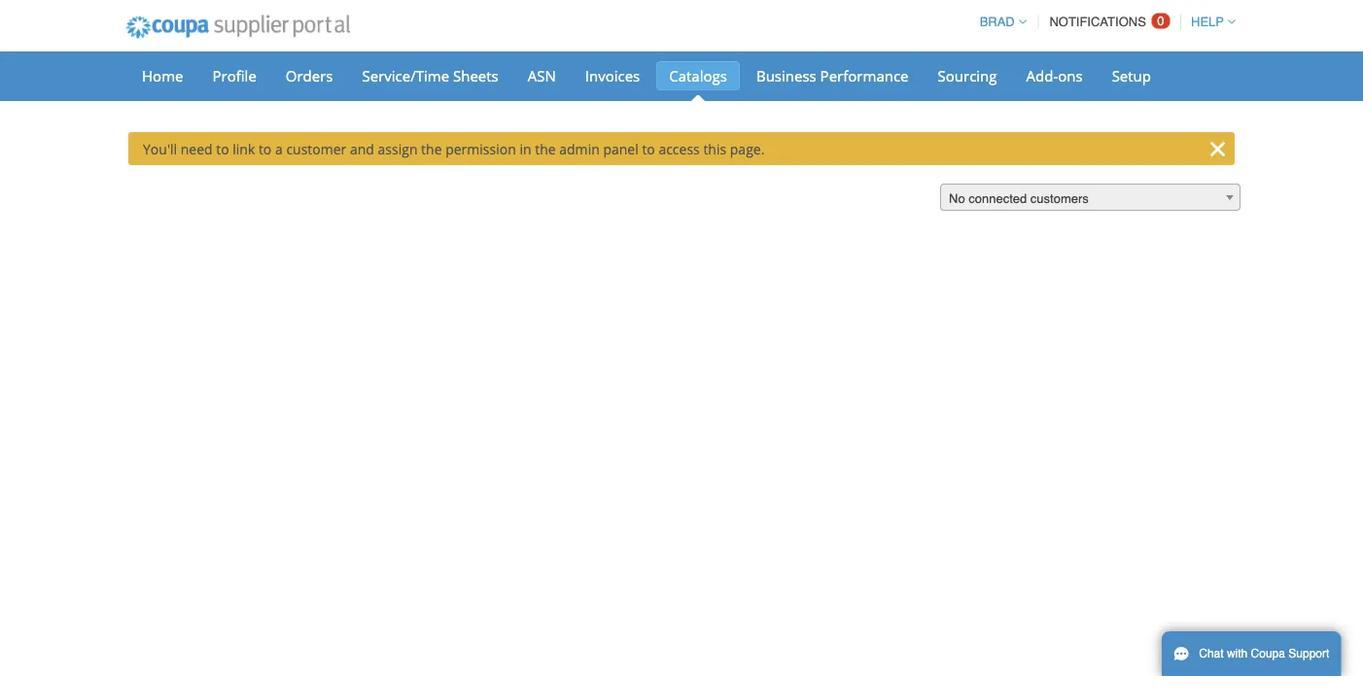 Task type: describe. For each thing, give the bounding box(es) containing it.
you'll
[[143, 140, 177, 158]]

help link
[[1183, 15, 1236, 29]]

with
[[1227, 648, 1248, 661]]

0
[[1158, 14, 1165, 28]]

coupa supplier portal image
[[113, 3, 363, 52]]

business performance link
[[744, 61, 922, 90]]

setup
[[1112, 66, 1152, 86]]

this
[[704, 140, 727, 158]]

assign
[[378, 140, 418, 158]]

brad link
[[971, 15, 1027, 29]]

no connected customers
[[949, 191, 1089, 206]]

brad
[[980, 15, 1015, 29]]

support
[[1289, 648, 1330, 661]]

asn
[[528, 66, 556, 86]]

and
[[350, 140, 374, 158]]

1 the from the left
[[421, 140, 442, 158]]

admin
[[559, 140, 600, 158]]

coupa
[[1251, 648, 1286, 661]]

asn link
[[515, 61, 569, 90]]

connected
[[969, 191, 1027, 206]]

business performance
[[757, 66, 909, 86]]

need
[[181, 140, 213, 158]]

chat with coupa support
[[1199, 648, 1330, 661]]

profile link
[[200, 61, 269, 90]]

add-ons
[[1027, 66, 1083, 86]]

orders
[[286, 66, 333, 86]]

customers
[[1031, 191, 1089, 206]]

catalogs link
[[657, 61, 740, 90]]



Task type: locate. For each thing, give the bounding box(es) containing it.
the right in
[[535, 140, 556, 158]]

No connected customers field
[[941, 184, 1241, 212]]

panel
[[603, 140, 639, 158]]

link
[[233, 140, 255, 158]]

customer
[[286, 140, 347, 158]]

sourcing
[[938, 66, 997, 86]]

ons
[[1058, 66, 1083, 86]]

invoices
[[585, 66, 640, 86]]

service/time sheets link
[[350, 61, 511, 90]]

notifications 0
[[1050, 14, 1165, 29]]

1 to from the left
[[216, 140, 229, 158]]

no
[[949, 191, 965, 206]]

2 the from the left
[[535, 140, 556, 158]]

page.
[[730, 140, 765, 158]]

0 horizontal spatial the
[[421, 140, 442, 158]]

to left a in the left of the page
[[259, 140, 272, 158]]

2 horizontal spatial to
[[642, 140, 655, 158]]

home
[[142, 66, 183, 86]]

to
[[216, 140, 229, 158], [259, 140, 272, 158], [642, 140, 655, 158]]

performance
[[821, 66, 909, 86]]

you'll need to link to a customer and assign the permission in the admin panel to access this page.
[[143, 140, 765, 158]]

navigation containing notifications 0
[[971, 3, 1236, 41]]

help
[[1191, 15, 1225, 29]]

navigation
[[971, 3, 1236, 41]]

0 horizontal spatial to
[[216, 140, 229, 158]]

1 horizontal spatial the
[[535, 140, 556, 158]]

catalogs
[[669, 66, 727, 86]]

1 horizontal spatial to
[[259, 140, 272, 158]]

3 to from the left
[[642, 140, 655, 158]]

profile
[[213, 66, 257, 86]]

add-
[[1027, 66, 1058, 86]]

sheets
[[453, 66, 499, 86]]

access
[[659, 140, 700, 158]]

a
[[275, 140, 283, 158]]

sourcing link
[[925, 61, 1010, 90]]

orders link
[[273, 61, 346, 90]]

invoices link
[[573, 61, 653, 90]]

No connected customers text field
[[941, 185, 1240, 212]]

service/time sheets
[[362, 66, 499, 86]]

chat
[[1199, 648, 1224, 661]]

the right assign
[[421, 140, 442, 158]]

service/time
[[362, 66, 449, 86]]

notifications
[[1050, 15, 1147, 29]]

to right panel
[[642, 140, 655, 158]]

business
[[757, 66, 817, 86]]

permission
[[446, 140, 516, 158]]

home link
[[129, 61, 196, 90]]

to left link
[[216, 140, 229, 158]]

add-ons link
[[1014, 61, 1096, 90]]

chat with coupa support button
[[1162, 632, 1342, 677]]

2 to from the left
[[259, 140, 272, 158]]

setup link
[[1100, 61, 1164, 90]]

the
[[421, 140, 442, 158], [535, 140, 556, 158]]

in
[[520, 140, 532, 158]]



Task type: vqa. For each thing, say whether or not it's contained in the screenshot.
first to
yes



